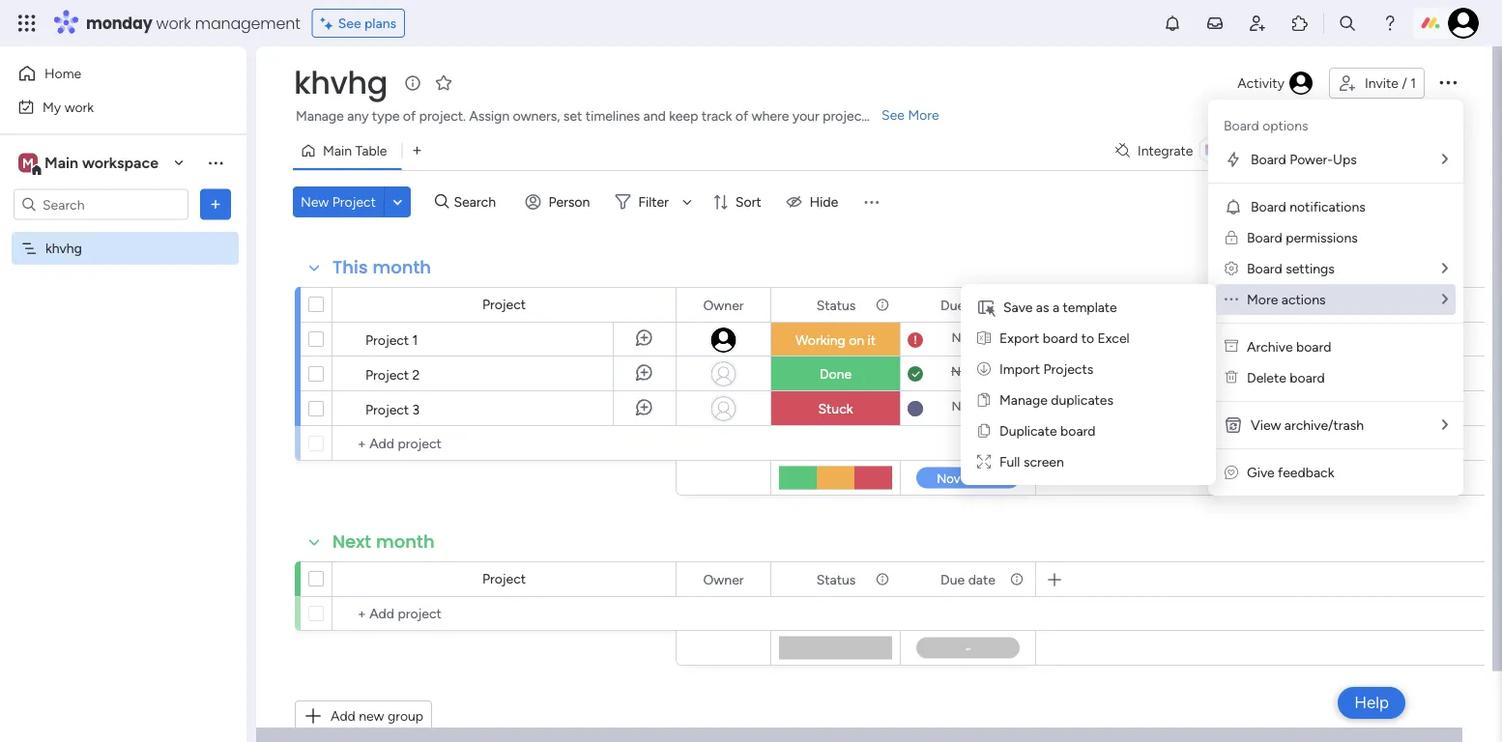 Task type: vqa. For each thing, say whether or not it's contained in the screenshot.
the And to the top
no



Task type: locate. For each thing, give the bounding box(es) containing it.
plans
[[364, 15, 396, 31]]

0 vertical spatial owner
[[703, 297, 744, 313]]

board notifications
[[1251, 199, 1366, 215]]

1 list arrow image from the top
[[1442, 152, 1448, 166]]

1 vertical spatial manage
[[1000, 392, 1048, 408]]

see plans
[[338, 15, 396, 31]]

0 vertical spatial more
[[908, 107, 939, 123]]

2 list arrow image from the top
[[1442, 261, 1448, 276]]

angle down image
[[393, 195, 402, 209]]

1 vertical spatial status
[[817, 571, 856, 588]]

board down the board options
[[1251, 151, 1286, 168]]

main right the workspace image
[[44, 154, 78, 172]]

Next month field
[[328, 530, 440, 555]]

0 horizontal spatial khvhg
[[45, 240, 82, 257]]

this
[[333, 255, 368, 280]]

0 horizontal spatial main
[[44, 154, 78, 172]]

nov for nov 14
[[951, 364, 975, 379]]

1 horizontal spatial work
[[156, 12, 191, 34]]

1 horizontal spatial more
[[1247, 291, 1278, 308]]

work right the monday
[[156, 12, 191, 34]]

0 vertical spatial manage
[[296, 108, 344, 124]]

0 vertical spatial due date field
[[936, 294, 1000, 316]]

options image right the /
[[1436, 70, 1460, 94]]

notifications image
[[1163, 14, 1182, 33]]

1 vertical spatial status field
[[812, 569, 861, 590]]

nov left "15"
[[952, 399, 975, 414]]

1 vertical spatial month
[[376, 530, 435, 554]]

1 up 2
[[412, 332, 418, 348]]

2 status from the top
[[817, 571, 856, 588]]

due
[[941, 297, 965, 313], [941, 571, 965, 588]]

autopilot image
[[1315, 138, 1332, 162]]

activity button
[[1230, 68, 1321, 99]]

0 horizontal spatial see
[[338, 15, 361, 31]]

notifications
[[1290, 199, 1366, 215]]

more
[[908, 107, 939, 123], [1247, 291, 1278, 308]]

khvhg inside list box
[[45, 240, 82, 257]]

monday
[[86, 12, 152, 34]]

month inside the this month field
[[373, 255, 431, 280]]

0 horizontal spatial work
[[64, 99, 94, 115]]

1 vertical spatial more
[[1247, 291, 1278, 308]]

of right track
[[736, 108, 748, 124]]

khvhg
[[294, 61, 388, 104], [45, 240, 82, 257]]

main left 'table'
[[323, 143, 352, 159]]

0 vertical spatial status field
[[812, 294, 861, 316]]

dapulse archived image
[[1225, 339, 1238, 355]]

2
[[412, 366, 420, 383]]

more right project
[[908, 107, 939, 123]]

owner for first owner field from the top
[[703, 297, 744, 313]]

khvhg up any
[[294, 61, 388, 104]]

month right next at left
[[376, 530, 435, 554]]

see for see more
[[882, 107, 905, 123]]

1 status from the top
[[817, 297, 856, 313]]

month for this month
[[373, 255, 431, 280]]

add new group
[[331, 708, 423, 725]]

main inside workspace selection element
[[44, 154, 78, 172]]

1 vertical spatial due date field
[[936, 569, 1000, 590]]

+ Add project text field
[[342, 602, 667, 625]]

0 horizontal spatial more
[[908, 107, 939, 123]]

menu
[[1208, 100, 1464, 496]]

1 horizontal spatial see
[[882, 107, 905, 123]]

board for delete
[[1290, 370, 1325, 386]]

2 owner field from the top
[[698, 569, 749, 590]]

+ Add project text field
[[342, 432, 667, 455]]

option
[[0, 231, 247, 235]]

0 vertical spatial khvhg
[[294, 61, 388, 104]]

board
[[1224, 117, 1259, 134], [1251, 151, 1286, 168], [1251, 199, 1286, 215], [1247, 230, 1283, 246], [1247, 261, 1283, 277]]

see right project
[[882, 107, 905, 123]]

status for 2nd status field from the bottom of the page
[[817, 297, 856, 313]]

type
[[372, 108, 400, 124]]

m
[[22, 155, 34, 171]]

1 right the /
[[1411, 75, 1416, 91]]

2 of from the left
[[736, 108, 748, 124]]

1 vertical spatial nov
[[951, 364, 975, 379]]

1 vertical spatial due
[[941, 571, 965, 588]]

1 vertical spatial khvhg
[[45, 240, 82, 257]]

project 2
[[365, 366, 420, 383]]

board for board settings
[[1247, 261, 1283, 277]]

0 horizontal spatial manage
[[296, 108, 344, 124]]

nov for nov 13
[[952, 330, 975, 346]]

manage
[[296, 108, 344, 124], [1000, 392, 1048, 408]]

1 vertical spatial date
[[968, 571, 996, 588]]

2 nov from the top
[[951, 364, 975, 379]]

nov 15
[[952, 399, 990, 414]]

1 horizontal spatial khvhg
[[294, 61, 388, 104]]

template
[[1063, 299, 1117, 316]]

give feedback
[[1247, 464, 1334, 481]]

1 due date from the top
[[941, 297, 996, 313]]

keep
[[669, 108, 698, 124]]

board for board power-ups
[[1251, 151, 1286, 168]]

track
[[702, 108, 732, 124]]

0 vertical spatial list arrow image
[[1442, 152, 1448, 166]]

date
[[968, 297, 996, 313], [968, 571, 996, 588]]

list arrow image for board settings
[[1442, 261, 1448, 276]]

1 due date field from the top
[[936, 294, 1000, 316]]

more right more dots icon
[[1247, 291, 1278, 308]]

manage for manage any type of project. assign owners, set timelines and keep track of where your project stands.
[[296, 108, 344, 124]]

board up board power-ups image
[[1224, 117, 1259, 134]]

board permissions
[[1247, 230, 1358, 246]]

2 vertical spatial nov
[[952, 399, 975, 414]]

owner
[[703, 297, 744, 313], [703, 571, 744, 588]]

2 owner from the top
[[703, 571, 744, 588]]

nov left import from excel template outline icon
[[952, 330, 975, 346]]

1 horizontal spatial manage
[[1000, 392, 1048, 408]]

invite
[[1365, 75, 1399, 91]]

1 due from the top
[[941, 297, 965, 313]]

see for see plans
[[338, 15, 361, 31]]

board right dapulse admin menu image
[[1247, 261, 1283, 277]]

0 horizontal spatial of
[[403, 108, 416, 124]]

of right type
[[403, 108, 416, 124]]

settings
[[1286, 261, 1335, 277]]

1 vertical spatial due date
[[941, 571, 996, 588]]

Due date field
[[936, 294, 1000, 316], [936, 569, 1000, 590]]

my
[[43, 99, 61, 115]]

save as a template image
[[976, 298, 996, 317]]

see more
[[882, 107, 939, 123]]

0 vertical spatial due date
[[941, 297, 996, 313]]

column information image
[[1009, 297, 1025, 313], [875, 572, 890, 587], [1009, 572, 1025, 587]]

view
[[1251, 417, 1281, 434]]

work inside my work button
[[64, 99, 94, 115]]

2 due date field from the top
[[936, 569, 1000, 590]]

2 date from the top
[[968, 571, 996, 588]]

2 due date from the top
[[941, 571, 996, 588]]

board down duplicates
[[1061, 423, 1096, 439]]

1 date from the top
[[968, 297, 996, 313]]

delete board
[[1247, 370, 1325, 386]]

see left plans
[[338, 15, 361, 31]]

3
[[412, 401, 420, 418]]

board right 'board notifications' image on the right top of the page
[[1251, 199, 1286, 215]]

save as a template
[[1003, 299, 1117, 316]]

0 vertical spatial status
[[817, 297, 856, 313]]

see more link
[[880, 105, 941, 125]]

1 list arrow image from the top
[[1442, 292, 1448, 306]]

0 vertical spatial 1
[[1411, 75, 1416, 91]]

board
[[1043, 330, 1078, 347], [1296, 339, 1332, 355], [1290, 370, 1325, 386], [1061, 423, 1096, 439]]

inbox image
[[1205, 14, 1225, 33]]

0 vertical spatial work
[[156, 12, 191, 34]]

manage down import
[[1000, 392, 1048, 408]]

1 vertical spatial 1
[[412, 332, 418, 348]]

month right this
[[373, 255, 431, 280]]

nov left move to image on the right of page
[[951, 364, 975, 379]]

1 horizontal spatial of
[[736, 108, 748, 124]]

board up delete board
[[1296, 339, 1332, 355]]

manage duplicates
[[1000, 392, 1114, 408]]

sort
[[736, 194, 761, 210]]

1 vertical spatial work
[[64, 99, 94, 115]]

board left to
[[1043, 330, 1078, 347]]

Owner field
[[698, 294, 749, 316], [698, 569, 749, 590]]

collapse board header image
[[1443, 143, 1459, 159]]

menu image
[[862, 192, 881, 212]]

1 vertical spatial list arrow image
[[1442, 261, 1448, 276]]

see
[[338, 15, 361, 31], [882, 107, 905, 123]]

project inside button
[[332, 194, 376, 210]]

2 due from the top
[[941, 571, 965, 588]]

0 vertical spatial month
[[373, 255, 431, 280]]

options image
[[1436, 70, 1460, 94], [206, 195, 225, 214]]

invite / 1 button
[[1329, 68, 1425, 99]]

list arrow image
[[1442, 292, 1448, 306], [1442, 418, 1448, 432]]

1 horizontal spatial options image
[[1436, 70, 1460, 94]]

board right v2 permission outline image
[[1247, 230, 1283, 246]]

show board description image
[[401, 73, 424, 93]]

due date for first due date field from the top
[[941, 297, 996, 313]]

board down archive board
[[1290, 370, 1325, 386]]

person
[[549, 194, 590, 210]]

workspace image
[[18, 152, 38, 174]]

work for monday
[[156, 12, 191, 34]]

board power-ups
[[1251, 151, 1357, 168]]

invite members image
[[1248, 14, 1267, 33]]

invite / 1
[[1365, 75, 1416, 91]]

done
[[820, 366, 852, 382]]

full
[[1000, 454, 1020, 470]]

1 owner from the top
[[703, 297, 744, 313]]

stands.
[[870, 108, 913, 124]]

Status field
[[812, 294, 861, 316], [812, 569, 861, 590]]

0 vertical spatial list arrow image
[[1442, 292, 1448, 306]]

feedback
[[1278, 464, 1334, 481]]

1 nov from the top
[[952, 330, 975, 346]]

0 horizontal spatial options image
[[206, 195, 225, 214]]

board for board notifications
[[1251, 199, 1286, 215]]

1 vertical spatial list arrow image
[[1442, 418, 1448, 432]]

khvhg down search in workspace field
[[45, 240, 82, 257]]

board settings
[[1247, 261, 1335, 277]]

0 vertical spatial owner field
[[698, 294, 749, 316]]

status
[[817, 297, 856, 313], [817, 571, 856, 588]]

filter button
[[607, 187, 699, 218]]

person button
[[518, 187, 602, 218]]

1 vertical spatial see
[[882, 107, 905, 123]]

working
[[796, 332, 846, 348]]

list arrow image
[[1442, 152, 1448, 166], [1442, 261, 1448, 276]]

1 horizontal spatial 1
[[1411, 75, 1416, 91]]

filter
[[638, 194, 669, 210]]

month
[[373, 255, 431, 280], [376, 530, 435, 554]]

month inside the next month field
[[376, 530, 435, 554]]

2 status field from the top
[[812, 569, 861, 590]]

manage left any
[[296, 108, 344, 124]]

1 vertical spatial owner
[[703, 571, 744, 588]]

0 vertical spatial due
[[941, 297, 965, 313]]

sort button
[[705, 187, 773, 218]]

1 of from the left
[[403, 108, 416, 124]]

nov 13
[[952, 330, 990, 346]]

0 vertical spatial see
[[338, 15, 361, 31]]

board notifications image
[[1224, 197, 1243, 217]]

work
[[156, 12, 191, 34], [64, 99, 94, 115]]

2 list arrow image from the top
[[1442, 418, 1448, 432]]

monday work management
[[86, 12, 300, 34]]

excel
[[1098, 330, 1130, 347]]

work right "my"
[[64, 99, 94, 115]]

3 nov from the top
[[952, 399, 975, 414]]

main inside button
[[323, 143, 352, 159]]

1 horizontal spatial main
[[323, 143, 352, 159]]

archive
[[1247, 339, 1293, 355]]

see inside button
[[338, 15, 361, 31]]

manage for manage duplicates
[[1000, 392, 1048, 408]]

main table
[[323, 143, 387, 159]]

new
[[359, 708, 384, 725]]

0 horizontal spatial 1
[[412, 332, 418, 348]]

arrow down image
[[676, 190, 699, 214]]

0 vertical spatial nov
[[952, 330, 975, 346]]

1 vertical spatial options image
[[206, 195, 225, 214]]

1 vertical spatial owner field
[[698, 569, 749, 590]]

options image down workspace options image on the top left of page
[[206, 195, 225, 214]]

where
[[752, 108, 789, 124]]

0 vertical spatial date
[[968, 297, 996, 313]]

project.
[[419, 108, 466, 124]]

v2 done deadline image
[[908, 365, 923, 383]]

duplicates
[[1051, 392, 1114, 408]]

search everything image
[[1338, 14, 1357, 33]]

view archive/trash
[[1251, 417, 1364, 434]]

move to image
[[977, 361, 991, 377]]

owners,
[[513, 108, 560, 124]]



Task type: describe. For each thing, give the bounding box(es) containing it.
15
[[978, 399, 990, 414]]

more inside menu
[[1247, 291, 1278, 308]]

new
[[301, 194, 329, 210]]

activity
[[1238, 75, 1285, 91]]

to
[[1081, 330, 1094, 347]]

column information image for status
[[875, 572, 890, 587]]

gary orlando image
[[1448, 8, 1479, 39]]

my work
[[43, 99, 94, 115]]

see plans button
[[312, 9, 405, 38]]

column information image
[[875, 297, 890, 313]]

import projects
[[1000, 361, 1094, 377]]

table
[[355, 143, 387, 159]]

next
[[333, 530, 371, 554]]

apps image
[[1291, 14, 1310, 33]]

workspace
[[82, 154, 159, 172]]

board for duplicate
[[1061, 423, 1096, 439]]

add
[[331, 708, 356, 725]]

v2 overdue deadline image
[[908, 331, 923, 349]]

ups
[[1333, 151, 1357, 168]]

more inside "see more" link
[[908, 107, 939, 123]]

dapulse admin menu image
[[1225, 261, 1238, 277]]

v2 fullscreen slim image
[[977, 454, 991, 470]]

due for first due date field from the top
[[941, 297, 965, 313]]

home
[[44, 65, 81, 82]]

work for my
[[64, 99, 94, 115]]

give
[[1247, 464, 1275, 481]]

owner for second owner field
[[703, 571, 744, 588]]

Search in workspace field
[[41, 193, 161, 216]]

due for first due date field from the bottom
[[941, 571, 965, 588]]

my work button
[[12, 91, 208, 122]]

group
[[388, 708, 423, 725]]

delete
[[1247, 370, 1287, 386]]

Search field
[[449, 189, 507, 216]]

month for next month
[[376, 530, 435, 554]]

project 1
[[365, 332, 418, 348]]

main for main workspace
[[44, 154, 78, 172]]

workspace options image
[[206, 153, 225, 172]]

as
[[1036, 299, 1049, 316]]

v2 user feedback image
[[1225, 464, 1238, 481]]

list arrow image for view archive/trash
[[1442, 418, 1448, 432]]

khvhg field
[[289, 61, 392, 104]]

permissions
[[1286, 230, 1358, 246]]

1 status field from the top
[[812, 294, 861, 316]]

set
[[563, 108, 582, 124]]

import from excel template outline image
[[977, 330, 991, 347]]

screen
[[1024, 454, 1064, 470]]

khvhg list box
[[0, 228, 247, 526]]

board for board options
[[1224, 117, 1259, 134]]

a
[[1053, 299, 1060, 316]]

board options
[[1224, 117, 1308, 134]]

help
[[1354, 693, 1389, 713]]

board for archive
[[1296, 339, 1332, 355]]

power-
[[1290, 151, 1333, 168]]

next month
[[333, 530, 435, 554]]

menu containing board options
[[1208, 100, 1464, 496]]

dapulse integrations image
[[1116, 144, 1130, 158]]

add view image
[[413, 144, 421, 158]]

export board to excel
[[1000, 330, 1130, 347]]

/
[[1402, 75, 1407, 91]]

1 inside button
[[1411, 75, 1416, 91]]

any
[[347, 108, 369, 124]]

board power-ups image
[[1224, 150, 1243, 169]]

main table button
[[293, 135, 402, 166]]

new project
[[301, 194, 376, 210]]

column information image for due date
[[1009, 572, 1025, 587]]

add to favorites image
[[434, 73, 453, 92]]

more dots image
[[1225, 291, 1238, 308]]

full screen
[[1000, 454, 1064, 470]]

duplicate board
[[1000, 423, 1096, 439]]

14
[[978, 364, 991, 379]]

0 vertical spatial options image
[[1436, 70, 1460, 94]]

projects
[[1044, 361, 1094, 377]]

manage any type of project. assign owners, set timelines and keep track of where your project stands.
[[296, 108, 913, 124]]

import
[[1000, 361, 1040, 377]]

v2 search image
[[435, 191, 449, 213]]

automate
[[1339, 143, 1400, 159]]

v2 delete line image
[[1225, 370, 1238, 386]]

list arrow image for board power-ups
[[1442, 152, 1448, 166]]

help button
[[1338, 687, 1406, 719]]

due date for first due date field from the bottom
[[941, 571, 996, 588]]

view archive/trash image
[[1224, 416, 1243, 435]]

help image
[[1380, 14, 1400, 33]]

home button
[[12, 58, 208, 89]]

list arrow image for more actions
[[1442, 292, 1448, 306]]

actions
[[1282, 291, 1326, 308]]

stuck
[[818, 401, 853, 417]]

nov for nov 15
[[952, 399, 975, 414]]

hide button
[[779, 187, 850, 218]]

nov 14
[[951, 364, 991, 379]]

status for 1st status field from the bottom
[[817, 571, 856, 588]]

new project button
[[293, 187, 384, 218]]

This month field
[[328, 255, 436, 280]]

13
[[978, 330, 990, 346]]

integrate
[[1138, 143, 1193, 159]]

main for main table
[[323, 143, 352, 159]]

timelines
[[586, 108, 640, 124]]

and
[[643, 108, 666, 124]]

v2 permission outline image
[[1226, 230, 1237, 246]]

on
[[849, 332, 864, 348]]

board for board permissions
[[1247, 230, 1283, 246]]

board for export
[[1043, 330, 1078, 347]]

your
[[793, 108, 819, 124]]

save
[[1003, 299, 1033, 316]]

select product image
[[17, 14, 37, 33]]

date for first due date field from the top
[[968, 297, 996, 313]]

project
[[823, 108, 867, 124]]

v2 duplicate 2 outline image
[[978, 423, 990, 439]]

v2 duplicate o image
[[978, 392, 990, 408]]

duplicate
[[1000, 423, 1057, 439]]

1 owner field from the top
[[698, 294, 749, 316]]

project 3
[[365, 401, 420, 418]]

assign
[[469, 108, 510, 124]]

workspace selection element
[[18, 151, 161, 176]]

main workspace
[[44, 154, 159, 172]]

hide
[[810, 194, 838, 210]]

export
[[1000, 330, 1040, 347]]

more actions
[[1247, 291, 1326, 308]]

date for first due date field from the bottom
[[968, 571, 996, 588]]

this month
[[333, 255, 431, 280]]



